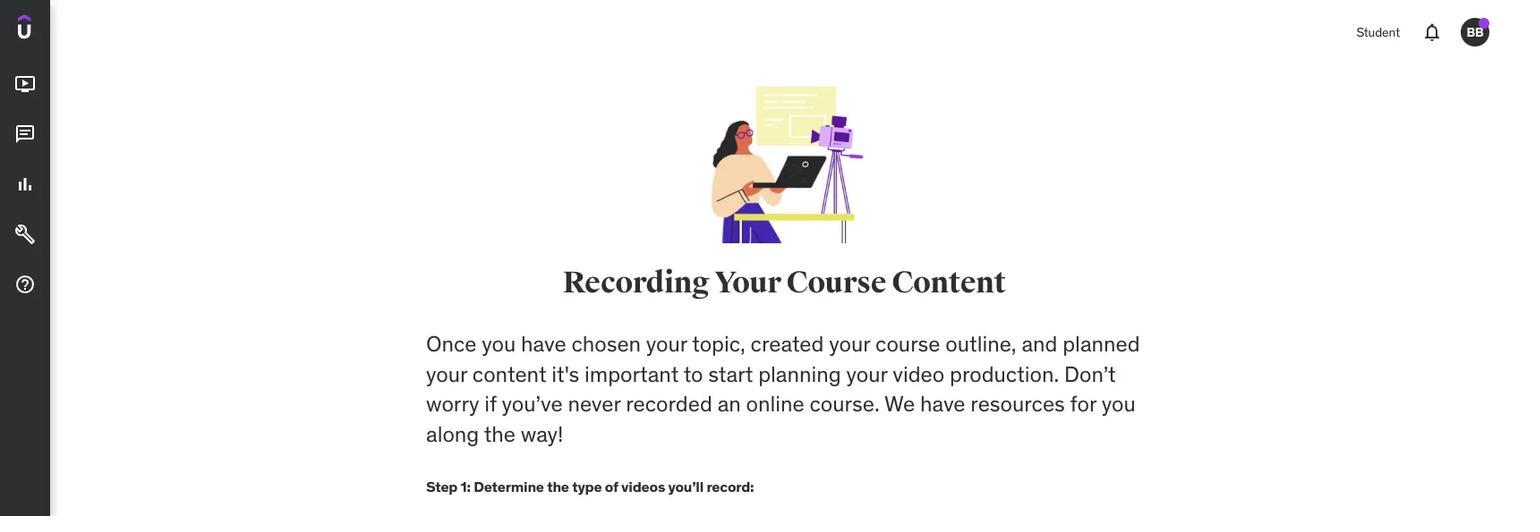 Task type: locate. For each thing, give the bounding box(es) containing it.
course
[[786, 264, 887, 301]]

chosen
[[571, 331, 641, 358]]

0 vertical spatial you
[[482, 331, 516, 358]]

1 horizontal spatial you
[[1102, 391, 1136, 418]]

1 vertical spatial the
[[547, 477, 569, 496]]

production.
[[950, 361, 1059, 388]]

0 vertical spatial the
[[484, 421, 516, 448]]

you right for
[[1102, 391, 1136, 418]]

for
[[1070, 391, 1097, 418]]

your
[[646, 331, 687, 358], [829, 331, 870, 358], [426, 361, 467, 388], [846, 361, 888, 388]]

medium image
[[14, 74, 36, 95], [14, 124, 36, 145], [14, 224, 36, 245], [14, 274, 36, 296]]

you
[[482, 331, 516, 358], [1102, 391, 1136, 418]]

udemy image
[[18, 14, 99, 45]]

1 medium image from the top
[[14, 74, 36, 95]]

planning
[[758, 361, 841, 388]]

video
[[893, 361, 945, 388]]

have
[[521, 331, 566, 358], [920, 391, 965, 418]]

bb link
[[1454, 11, 1497, 54]]

recorded
[[626, 391, 712, 418]]

created
[[751, 331, 824, 358]]

the down if
[[484, 421, 516, 448]]

have up 'it's'
[[521, 331, 566, 358]]

4 medium image from the top
[[14, 274, 36, 296]]

have down video
[[920, 391, 965, 418]]

your down once
[[426, 361, 467, 388]]

and
[[1022, 331, 1058, 358]]

you have alerts image
[[1479, 18, 1490, 29]]

topic,
[[692, 331, 745, 358]]

planned
[[1063, 331, 1140, 358]]

you'll
[[668, 477, 704, 496]]

1 vertical spatial have
[[920, 391, 965, 418]]

we
[[884, 391, 915, 418]]

online
[[746, 391, 805, 418]]

you up "content"
[[482, 331, 516, 358]]

never
[[568, 391, 621, 418]]

0 horizontal spatial the
[[484, 421, 516, 448]]

student link
[[1346, 11, 1411, 54]]

the left "type"
[[547, 477, 569, 496]]

to
[[684, 361, 703, 388]]

1 horizontal spatial the
[[547, 477, 569, 496]]

of
[[605, 477, 618, 496]]

0 vertical spatial have
[[521, 331, 566, 358]]

the
[[484, 421, 516, 448], [547, 477, 569, 496]]

your
[[715, 264, 781, 301]]

determine
[[474, 477, 544, 496]]

student
[[1357, 24, 1400, 40]]



Task type: describe. For each thing, give the bounding box(es) containing it.
course.
[[810, 391, 880, 418]]

once
[[426, 331, 477, 358]]

type
[[572, 477, 602, 496]]

the inside once you have chosen your topic, created your course outline, and planned your content it's important to start planning your video production. don't worry if you've never recorded an online course. we have resources for you along the way!
[[484, 421, 516, 448]]

medium image
[[14, 174, 36, 195]]

recording your course content
[[563, 264, 1006, 301]]

videos
[[621, 477, 665, 496]]

start
[[708, 361, 753, 388]]

content
[[472, 361, 547, 388]]

important
[[585, 361, 679, 388]]

3 medium image from the top
[[14, 224, 36, 245]]

course
[[876, 331, 940, 358]]

bb
[[1467, 24, 1484, 40]]

notifications image
[[1422, 21, 1443, 43]]

if
[[485, 391, 497, 418]]

along
[[426, 421, 479, 448]]

content
[[892, 264, 1006, 301]]

don't
[[1064, 361, 1116, 388]]

recording
[[563, 264, 709, 301]]

worry
[[426, 391, 479, 418]]

an
[[718, 391, 741, 418]]

step 1: determine the type of videos you'll record:
[[426, 477, 754, 496]]

it's
[[552, 361, 579, 388]]

1:
[[461, 477, 471, 496]]

your left course
[[829, 331, 870, 358]]

0 horizontal spatial have
[[521, 331, 566, 358]]

outline,
[[946, 331, 1017, 358]]

1 vertical spatial you
[[1102, 391, 1136, 418]]

resources
[[971, 391, 1065, 418]]

way!
[[521, 421, 563, 448]]

your up to
[[646, 331, 687, 358]]

your up course.
[[846, 361, 888, 388]]

you've
[[502, 391, 563, 418]]

2 medium image from the top
[[14, 124, 36, 145]]

record:
[[707, 477, 754, 496]]

1 horizontal spatial have
[[920, 391, 965, 418]]

0 horizontal spatial you
[[482, 331, 516, 358]]

step
[[426, 477, 458, 496]]

once you have chosen your topic, created your course outline, and planned your content it's important to start planning your video production. don't worry if you've never recorded an online course. we have resources for you along the way!
[[426, 331, 1140, 448]]



Task type: vqa. For each thing, say whether or not it's contained in the screenshot.
Build a Hotspot Management App with Laravel & Router OS API
no



